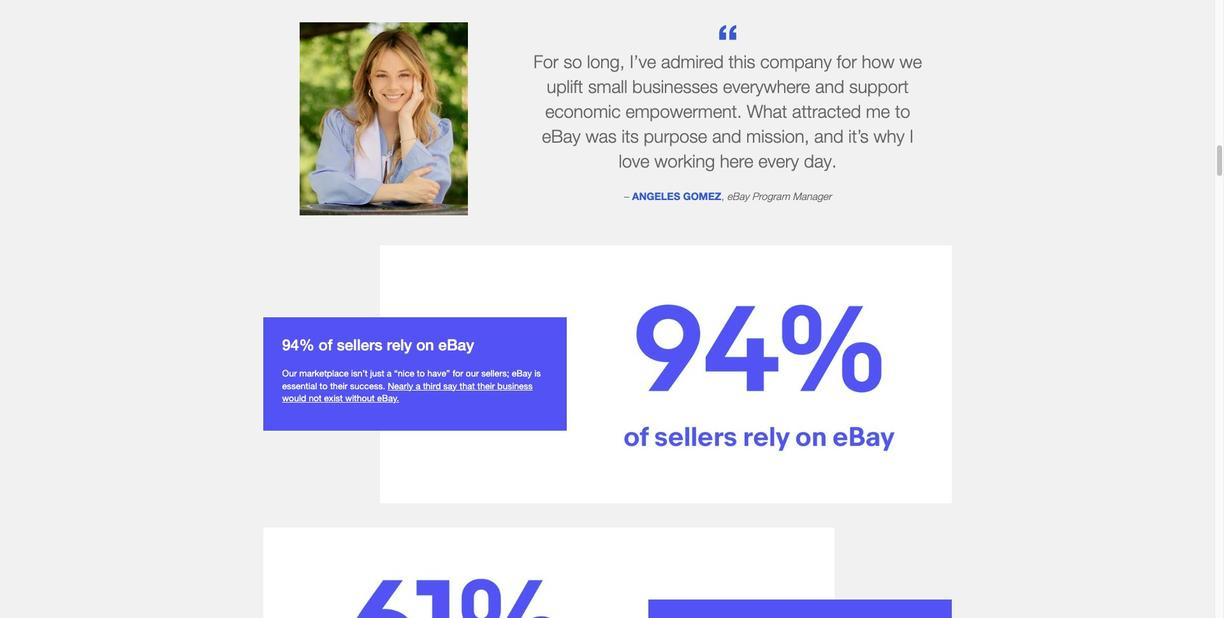 Task type: locate. For each thing, give the bounding box(es) containing it.
uplift
[[547, 76, 583, 97]]

for inside for so long, i've admired this company for how we uplift small businesses everywhere and support economic empowerment. what attracted me to ebay was its purpose and mission, and it's why i love working here every day.
[[837, 51, 857, 72]]

to right "nice at the bottom left
[[417, 368, 425, 379]]

0 vertical spatial to
[[895, 101, 911, 122]]

mission,
[[747, 126, 810, 147]]

their up exist
[[330, 380, 348, 391]]

its
[[622, 126, 639, 147]]

economic
[[545, 101, 621, 122]]

1 their from the left
[[330, 380, 348, 391]]

just
[[370, 368, 384, 379]]

admired
[[661, 51, 724, 72]]

0 vertical spatial a
[[387, 368, 392, 379]]

their
[[330, 380, 348, 391], [477, 380, 495, 391]]

this
[[729, 51, 756, 72]]

94%
[[282, 336, 315, 354]]

would
[[282, 393, 306, 404]]

gomez
[[683, 190, 722, 202]]

have"
[[427, 368, 450, 379]]

a right just
[[387, 368, 392, 379]]

1 vertical spatial a
[[416, 380, 421, 391]]

a left third at the bottom left
[[416, 380, 421, 391]]

– angeles gomez , ebay program manager
[[624, 190, 832, 202]]

94% of sellers rely on ebay
[[282, 336, 474, 354]]

was
[[586, 126, 617, 147]]

1 vertical spatial for
[[453, 368, 463, 379]]

here
[[720, 151, 754, 172]]

nearly a third say that their business would not exist without ebay.
[[282, 380, 533, 404]]

2 horizontal spatial to
[[895, 101, 911, 122]]

their down sellers;
[[477, 380, 495, 391]]

and up the here
[[712, 126, 742, 147]]

to right me
[[895, 101, 911, 122]]

not
[[309, 393, 322, 404]]

their inside nearly a third say that their business would not exist without ebay.
[[477, 380, 495, 391]]

how
[[862, 51, 895, 72]]

business
[[498, 380, 533, 391]]

1 vertical spatial to
[[417, 368, 425, 379]]

to
[[895, 101, 911, 122], [417, 368, 425, 379], [320, 380, 328, 391]]

ebay
[[542, 126, 581, 147], [727, 191, 749, 202], [438, 336, 474, 354], [512, 368, 532, 379]]

sellers
[[337, 336, 383, 354]]

isn't
[[351, 368, 368, 379]]

without
[[345, 393, 375, 404]]

and down attracted
[[815, 126, 844, 147]]

0 vertical spatial for
[[837, 51, 857, 72]]

on
[[416, 336, 434, 354]]

i
[[910, 126, 914, 147]]

to down marketplace
[[320, 380, 328, 391]]

every
[[759, 151, 799, 172]]

for so long, i've admired this company for how we uplift small businesses everywhere and support economic empowerment. what attracted me to ebay was its purpose and mission, and it's why i love working here every day.
[[534, 51, 922, 172]]

1 horizontal spatial their
[[477, 380, 495, 391]]

program
[[752, 191, 790, 202]]

for left 'our'
[[453, 368, 463, 379]]

company
[[761, 51, 832, 72]]

everywhere
[[723, 76, 810, 97]]

a inside nearly a third say that their business would not exist without ebay.
[[416, 380, 421, 391]]

ebay up business
[[512, 368, 532, 379]]

marketplace
[[299, 368, 349, 379]]

and
[[815, 76, 845, 97], [712, 126, 742, 147], [815, 126, 844, 147]]

ebay right ,
[[727, 191, 749, 202]]

a inside our marketplace isn't just a "nice to have" for our sellers; ebay is essential to their success.
[[387, 368, 392, 379]]

for
[[837, 51, 857, 72], [453, 368, 463, 379]]

nearly
[[388, 380, 413, 391]]

we
[[900, 51, 922, 72]]

rely
[[387, 336, 412, 354]]

ebay inside for so long, i've admired this company for how we uplift small businesses everywhere and support economic empowerment. what attracted me to ebay was its purpose and mission, and it's why i love working here every day.
[[542, 126, 581, 147]]

0 horizontal spatial their
[[330, 380, 348, 391]]

ebay inside our marketplace isn't just a "nice to have" for our sellers; ebay is essential to their success.
[[512, 368, 532, 379]]

ebay down economic
[[542, 126, 581, 147]]

for left how
[[837, 51, 857, 72]]

0 horizontal spatial to
[[320, 380, 328, 391]]

1 horizontal spatial a
[[416, 380, 421, 391]]

2 their from the left
[[477, 380, 495, 391]]

a
[[387, 368, 392, 379], [416, 380, 421, 391]]

–
[[624, 191, 629, 202]]

1 horizontal spatial for
[[837, 51, 857, 72]]

2 vertical spatial to
[[320, 380, 328, 391]]

purpose
[[644, 126, 707, 147]]

businesses
[[633, 76, 718, 97]]

0 horizontal spatial a
[[387, 368, 392, 379]]

0 horizontal spatial for
[[453, 368, 463, 379]]

it's
[[849, 126, 869, 147]]



Task type: describe. For each thing, give the bounding box(es) containing it.
"nice
[[394, 368, 415, 379]]

small
[[588, 76, 628, 97]]

our
[[466, 368, 479, 379]]

long,
[[587, 51, 625, 72]]

nearly a third say that their business would not exist without ebay. link
[[282, 380, 533, 404]]

angeles
[[632, 190, 681, 202]]

of
[[319, 336, 333, 354]]

essential
[[282, 380, 317, 391]]

working
[[655, 151, 715, 172]]

ebay right on
[[438, 336, 474, 354]]

say
[[443, 380, 457, 391]]

manager
[[793, 191, 832, 202]]

attracted
[[792, 101, 861, 122]]

why
[[874, 126, 905, 147]]

,
[[722, 191, 724, 202]]

our marketplace isn't just a "nice to have" for our sellers; ebay is essential to their success.
[[282, 368, 541, 391]]

support
[[850, 76, 909, 97]]

me
[[866, 101, 890, 122]]

sellers;
[[481, 368, 509, 379]]

third
[[423, 380, 441, 391]]

i've
[[630, 51, 656, 72]]

so
[[564, 51, 582, 72]]

exist
[[324, 393, 343, 404]]

their inside our marketplace isn't just a "nice to have" for our sellers; ebay is essential to their success.
[[330, 380, 348, 391]]

success.
[[350, 380, 385, 391]]

1 horizontal spatial to
[[417, 368, 425, 379]]

ebay.
[[377, 393, 399, 404]]

for
[[534, 51, 559, 72]]

our
[[282, 368, 297, 379]]

for inside our marketplace isn't just a "nice to have" for our sellers; ebay is essential to their success.
[[453, 368, 463, 379]]

ebay inside the – angeles gomez , ebay program manager
[[727, 191, 749, 202]]

love
[[619, 151, 650, 172]]

day.
[[804, 151, 837, 172]]

to inside for so long, i've admired this company for how we uplift small businesses everywhere and support economic empowerment. what attracted me to ebay was its purpose and mission, and it's why i love working here every day.
[[895, 101, 911, 122]]

that
[[460, 380, 475, 391]]

and up attracted
[[815, 76, 845, 97]]

what
[[747, 101, 788, 122]]

empowerment.
[[626, 101, 742, 122]]

is
[[535, 368, 541, 379]]



Task type: vqa. For each thing, say whether or not it's contained in the screenshot.
the admired
yes



